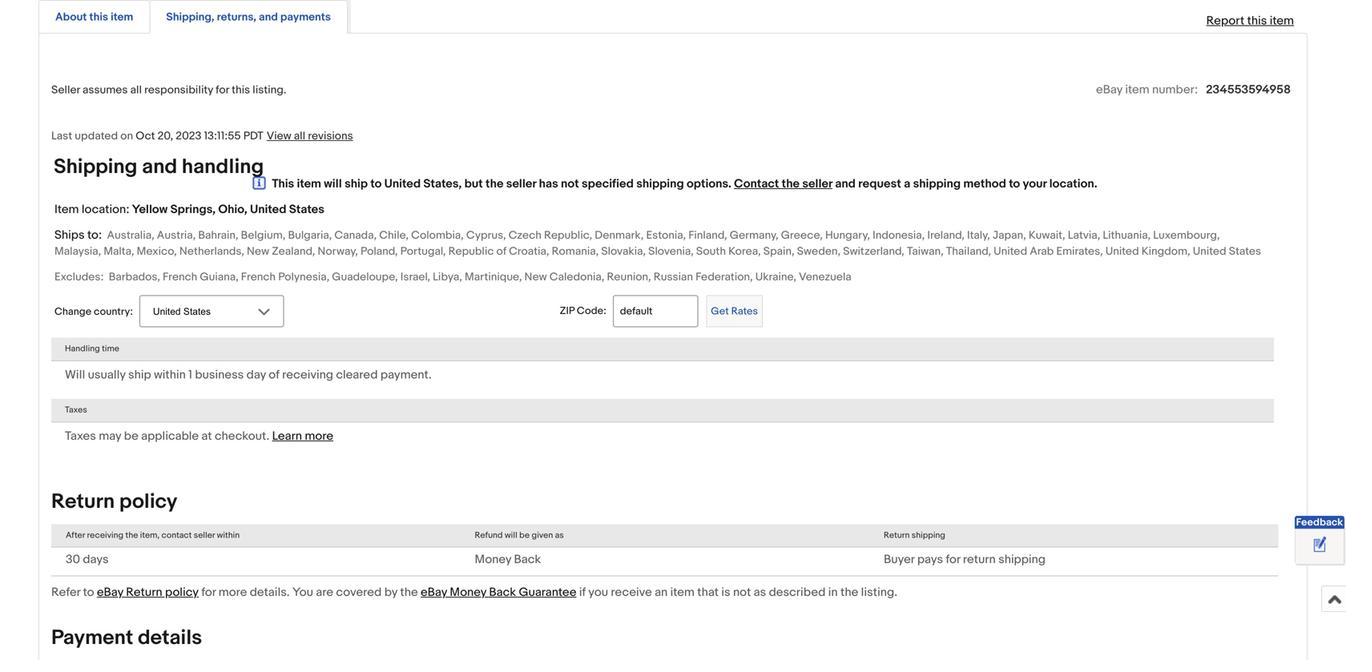 Task type: vqa. For each thing, say whether or not it's contained in the screenshot.
first right from the bottom
no



Task type: locate. For each thing, give the bounding box(es) containing it.
details.
[[250, 586, 290, 600]]

change country:
[[55, 306, 133, 318]]

and down 20,
[[142, 155, 177, 179]]

change
[[55, 306, 92, 318]]

new
[[247, 245, 269, 259], [525, 271, 547, 284]]

13:11:55
[[204, 129, 241, 143]]

0 vertical spatial will
[[324, 177, 342, 191]]

1 horizontal spatial as
[[754, 586, 767, 600]]

1 vertical spatial more
[[219, 586, 247, 600]]

more left details.
[[219, 586, 247, 600]]

0 horizontal spatial states
[[289, 202, 325, 217]]

shipping right return
[[999, 553, 1046, 567]]

0 horizontal spatial receiving
[[87, 531, 124, 541]]

united down "lithuania,"
[[1106, 245, 1140, 259]]

for
[[216, 84, 229, 97], [946, 553, 961, 567], [201, 586, 216, 600]]

0 vertical spatial of
[[497, 245, 507, 259]]

error icon image
[[253, 177, 272, 191]]

0 vertical spatial within
[[154, 368, 186, 382]]

at
[[202, 429, 212, 444]]

1 vertical spatial within
[[217, 531, 240, 541]]

1 horizontal spatial french
[[241, 271, 276, 284]]

on
[[120, 129, 133, 143]]

japan,
[[993, 229, 1027, 242]]

0 horizontal spatial within
[[154, 368, 186, 382]]

1 horizontal spatial and
[[259, 11, 278, 24]]

0 vertical spatial be
[[124, 429, 139, 444]]

back down the 'money back'
[[489, 586, 516, 600]]

0 vertical spatial for
[[216, 84, 229, 97]]

return for return shipping
[[884, 531, 910, 541]]

to up "chile,"
[[371, 177, 382, 191]]

a
[[904, 177, 911, 191]]

as
[[555, 531, 564, 541], [754, 586, 767, 600]]

method
[[964, 177, 1007, 191]]

korea,
[[729, 245, 761, 259]]

0 horizontal spatial will
[[324, 177, 342, 191]]

2 taxes from the top
[[65, 429, 96, 444]]

back down refund will be given as
[[514, 553, 541, 567]]

taxes left may on the left
[[65, 429, 96, 444]]

buyer
[[884, 553, 915, 567]]

slovakia,
[[602, 245, 646, 259]]

1 vertical spatial new
[[525, 271, 547, 284]]

not right has
[[561, 177, 579, 191]]

ship right usually
[[128, 368, 151, 382]]

and right returns,
[[259, 11, 278, 24]]

ebay left "number:"
[[1097, 83, 1123, 97]]

1 vertical spatial return
[[884, 531, 910, 541]]

1 vertical spatial be
[[520, 531, 530, 541]]

payment.
[[381, 368, 432, 382]]

ships
[[55, 228, 85, 242]]

seller right 'contact'
[[194, 531, 215, 541]]

chile,
[[379, 229, 409, 242]]

united down error icon
[[250, 202, 287, 217]]

ebay right by at the bottom left of the page
[[421, 586, 447, 600]]

0 vertical spatial all
[[130, 84, 142, 97]]

about this item button
[[55, 10, 133, 25]]

seller left has
[[506, 177, 537, 191]]

1 horizontal spatial of
[[497, 245, 507, 259]]

0 horizontal spatial french
[[163, 271, 197, 284]]

seller assumes all responsibility for this listing.
[[51, 84, 286, 97]]

for right responsibility
[[216, 84, 229, 97]]

1 horizontal spatial will
[[505, 531, 518, 541]]

all
[[130, 84, 142, 97], [294, 129, 306, 143]]

australia,
[[107, 229, 154, 242]]

an
[[655, 586, 668, 600]]

you
[[293, 586, 313, 600]]

location.
[[1050, 177, 1098, 191]]

2 horizontal spatial this
[[1248, 14, 1268, 28]]

of right day
[[269, 368, 280, 382]]

new down croatia,
[[525, 271, 547, 284]]

0 horizontal spatial ship
[[128, 368, 151, 382]]

1 vertical spatial policy
[[165, 586, 199, 600]]

tab list
[[38, 0, 1308, 34]]

and left request
[[836, 177, 856, 191]]

0 vertical spatial receiving
[[282, 368, 334, 382]]

1 vertical spatial all
[[294, 129, 306, 143]]

0 vertical spatial taxes
[[65, 405, 87, 416]]

assumes
[[83, 84, 128, 97]]

barbados,
[[109, 271, 160, 284]]

mexico,
[[137, 245, 177, 259]]

1 vertical spatial listing.
[[861, 586, 898, 600]]

0 horizontal spatial not
[[561, 177, 579, 191]]

last
[[51, 129, 72, 143]]

to left "your"
[[1010, 177, 1021, 191]]

this for about
[[89, 11, 108, 24]]

0 vertical spatial return
[[51, 490, 115, 515]]

1 horizontal spatial not
[[734, 586, 751, 600]]

latvia,
[[1068, 229, 1101, 242]]

0 horizontal spatial be
[[124, 429, 139, 444]]

as right is
[[754, 586, 767, 600]]

1 vertical spatial receiving
[[87, 531, 124, 541]]

policy up item, in the left of the page
[[119, 490, 178, 515]]

0 horizontal spatial new
[[247, 245, 269, 259]]

1 horizontal spatial seller
[[506, 177, 537, 191]]

romania,
[[552, 245, 599, 259]]

and inside button
[[259, 11, 278, 24]]

0 horizontal spatial listing.
[[253, 84, 286, 97]]

time
[[102, 344, 119, 355]]

this right report
[[1248, 14, 1268, 28]]

new inside the australia, austria, bahrain, belgium, bulgaria, canada, chile, colombia, cyprus, czech republic, denmark, estonia, finland, germany, greece, hungary, indonesia, ireland, italy, japan, kuwait, latvia, lithuania, luxembourg, malaysia, malta, mexico, netherlands, new zealand, norway, poland, portugal, republic of croatia, romania, slovakia, slovenia, south korea, spain, sweden, switzerland, taiwan, thailand, united arab emirates, united kingdom, united states
[[247, 245, 269, 259]]

taxes may be applicable at checkout. learn more
[[65, 429, 334, 444]]

1 horizontal spatial states
[[1230, 245, 1262, 259]]

1 vertical spatial taxes
[[65, 429, 96, 444]]

view
[[267, 129, 292, 143]]

1 horizontal spatial ship
[[345, 177, 368, 191]]

item right about
[[111, 11, 133, 24]]

may
[[99, 429, 121, 444]]

item left "number:"
[[1126, 83, 1150, 97]]

finland,
[[689, 229, 728, 242]]

1 horizontal spatial more
[[305, 429, 334, 444]]

states,
[[424, 177, 462, 191]]

will right refund
[[505, 531, 518, 541]]

shipping left the options.
[[637, 177, 684, 191]]

more
[[305, 429, 334, 444], [219, 586, 247, 600]]

venezuela
[[799, 271, 852, 284]]

item right an
[[671, 586, 695, 600]]

french right guiana,
[[241, 271, 276, 284]]

1 horizontal spatial new
[[525, 271, 547, 284]]

report this item
[[1207, 14, 1295, 28]]

colombia,
[[411, 229, 464, 242]]

number:
[[1153, 83, 1199, 97]]

1 taxes from the top
[[65, 405, 87, 416]]

of down cyprus,
[[497, 245, 507, 259]]

emirates,
[[1057, 245, 1104, 259]]

item right this
[[297, 177, 321, 191]]

money down the 'money back'
[[450, 586, 487, 600]]

lithuania,
[[1103, 229, 1151, 242]]

1 vertical spatial as
[[754, 586, 767, 600]]

1 vertical spatial states
[[1230, 245, 1262, 259]]

receiving up "days"
[[87, 531, 124, 541]]

shipping right a
[[914, 177, 961, 191]]

united down luxembourg,
[[1193, 245, 1227, 259]]

0 vertical spatial new
[[247, 245, 269, 259]]

sweden,
[[797, 245, 841, 259]]

ebay down "days"
[[97, 586, 123, 600]]

item right report
[[1270, 14, 1295, 28]]

united
[[385, 177, 421, 191], [250, 202, 287, 217], [994, 245, 1028, 259], [1106, 245, 1140, 259], [1193, 245, 1227, 259]]

policy up details
[[165, 586, 199, 600]]

return up payment details
[[126, 586, 162, 600]]

refer
[[51, 586, 80, 600]]

will usually ship within 1 business day of receiving cleared payment.
[[65, 368, 432, 382]]

0 horizontal spatial return
[[51, 490, 115, 515]]

view all revisions link
[[264, 129, 353, 143]]

as right given
[[555, 531, 564, 541]]

1 horizontal spatial receiving
[[282, 368, 334, 382]]

1 vertical spatial will
[[505, 531, 518, 541]]

will down revisions
[[324, 177, 342, 191]]

listing. down buyer at the right
[[861, 586, 898, 600]]

within left 1
[[154, 368, 186, 382]]

report this item link
[[1199, 6, 1303, 36]]

of inside the australia, austria, bahrain, belgium, bulgaria, canada, chile, colombia, cyprus, czech republic, denmark, estonia, finland, germany, greece, hungary, indonesia, ireland, italy, japan, kuwait, latvia, lithuania, luxembourg, malaysia, malta, mexico, netherlands, new zealand, norway, poland, portugal, republic of croatia, romania, slovakia, slovenia, south korea, spain, sweden, switzerland, taiwan, thailand, united arab emirates, united kingdom, united states
[[497, 245, 507, 259]]

not right is
[[734, 586, 751, 600]]

this up pdt
[[232, 84, 250, 97]]

indonesia,
[[873, 229, 925, 242]]

states right kingdom,
[[1230, 245, 1262, 259]]

2 vertical spatial for
[[201, 586, 216, 600]]

location:
[[82, 202, 129, 217]]

malta,
[[104, 245, 134, 259]]

2 horizontal spatial and
[[836, 177, 856, 191]]

for up details
[[201, 586, 216, 600]]

kingdom,
[[1142, 245, 1191, 259]]

are
[[316, 586, 334, 600]]

return up "after"
[[51, 490, 115, 515]]

taxes for taxes may be applicable at checkout. learn more
[[65, 429, 96, 444]]

handling
[[65, 344, 100, 355]]

0 horizontal spatial of
[[269, 368, 280, 382]]

this right about
[[89, 11, 108, 24]]

republic,
[[544, 229, 593, 242]]

return policy
[[51, 490, 178, 515]]

business
[[195, 368, 244, 382]]

portugal,
[[401, 245, 446, 259]]

0 horizontal spatial seller
[[194, 531, 215, 541]]

french down mexico, at the left top of page
[[163, 271, 197, 284]]

usually
[[88, 368, 126, 382]]

be left given
[[520, 531, 530, 541]]

all right assumes at the left of page
[[130, 84, 142, 97]]

ebay
[[1097, 83, 1123, 97], [97, 586, 123, 600], [421, 586, 447, 600]]

reunion,
[[607, 271, 651, 284]]

get
[[711, 305, 729, 318]]

2 horizontal spatial return
[[884, 531, 910, 541]]

money down refund
[[475, 553, 512, 567]]

more right learn
[[305, 429, 334, 444]]

learn
[[272, 429, 302, 444]]

2 horizontal spatial ebay
[[1097, 83, 1123, 97]]

learn more link
[[272, 429, 334, 444]]

of
[[497, 245, 507, 259], [269, 368, 280, 382]]

covered
[[336, 586, 382, 600]]

for right pays
[[946, 553, 961, 567]]

0 vertical spatial listing.
[[253, 84, 286, 97]]

ship up canada,
[[345, 177, 368, 191]]

money back
[[475, 553, 541, 567]]

be right may on the left
[[124, 429, 139, 444]]

by
[[385, 586, 398, 600]]

receiving
[[282, 368, 334, 382], [87, 531, 124, 541]]

0 horizontal spatial this
[[89, 11, 108, 24]]

within right 'contact'
[[217, 531, 240, 541]]

1 horizontal spatial be
[[520, 531, 530, 541]]

to right refer in the bottom left of the page
[[83, 586, 94, 600]]

1 vertical spatial back
[[489, 586, 516, 600]]

will
[[324, 177, 342, 191], [505, 531, 518, 541]]

states inside the australia, austria, bahrain, belgium, bulgaria, canada, chile, colombia, cyprus, czech republic, denmark, estonia, finland, germany, greece, hungary, indonesia, ireland, italy, japan, kuwait, latvia, lithuania, luxembourg, malaysia, malta, mexico, netherlands, new zealand, norway, poland, portugal, republic of croatia, romania, slovakia, slovenia, south korea, spain, sweden, switzerland, taiwan, thailand, united arab emirates, united kingdom, united states
[[1230, 245, 1262, 259]]

0 horizontal spatial as
[[555, 531, 564, 541]]

seller up greece,
[[803, 177, 833, 191]]

be for may
[[124, 429, 139, 444]]

all right view
[[294, 129, 306, 143]]

1 french from the left
[[163, 271, 197, 284]]

return up buyer at the right
[[884, 531, 910, 541]]

this inside button
[[89, 11, 108, 24]]

payment details
[[51, 626, 202, 651]]

receiving left cleared
[[282, 368, 334, 382]]

taxes down will
[[65, 405, 87, 416]]

new down belgium,
[[247, 245, 269, 259]]

0 horizontal spatial ebay
[[97, 586, 123, 600]]

states up bulgaria,
[[289, 202, 325, 217]]

applicable
[[141, 429, 199, 444]]

listing. up view
[[253, 84, 286, 97]]

1 horizontal spatial return
[[126, 586, 162, 600]]

return shipping
[[884, 531, 946, 541]]

specified
[[582, 177, 634, 191]]

item location: yellow springs, ohio, united states
[[55, 202, 325, 217]]

rates
[[732, 305, 758, 318]]



Task type: describe. For each thing, give the bounding box(es) containing it.
shipping up pays
[[912, 531, 946, 541]]

ukraine,
[[756, 271, 797, 284]]

austria,
[[157, 229, 196, 242]]

item,
[[140, 531, 160, 541]]

hungary,
[[826, 229, 871, 242]]

that
[[698, 586, 719, 600]]

shipping, returns, and payments button
[[166, 10, 331, 25]]

refund
[[475, 531, 503, 541]]

0 vertical spatial ship
[[345, 177, 368, 191]]

shipping,
[[166, 11, 214, 24]]

martinique,
[[465, 271, 522, 284]]

arab
[[1030, 245, 1054, 259]]

ZIP Code: text field
[[613, 296, 698, 328]]

ohio,
[[218, 202, 247, 217]]

if
[[580, 586, 586, 600]]

1 vertical spatial ship
[[128, 368, 151, 382]]

revisions
[[308, 129, 353, 143]]

ships to:
[[55, 228, 102, 242]]

item
[[55, 202, 79, 217]]

2 french from the left
[[241, 271, 276, 284]]

cyprus,
[[466, 229, 506, 242]]

the right by at the bottom left of the page
[[400, 586, 418, 600]]

return
[[964, 553, 996, 567]]

after
[[66, 531, 85, 541]]

excludes: barbados, french guiana, french polynesia, guadeloupe, israel, libya, martinique, new caledonia, reunion, russian federation, ukraine, venezuela
[[55, 271, 852, 284]]

croatia,
[[509, 245, 550, 259]]

ebay return policy link
[[97, 586, 199, 600]]

234553594958
[[1207, 83, 1292, 97]]

payments
[[281, 11, 331, 24]]

after receiving the item, contact seller within
[[66, 531, 240, 541]]

return for return policy
[[51, 490, 115, 515]]

yellow
[[132, 202, 168, 217]]

report
[[1207, 14, 1245, 28]]

be for will
[[520, 531, 530, 541]]

luxembourg,
[[1154, 229, 1221, 242]]

czech
[[509, 229, 542, 242]]

the left item, in the left of the page
[[125, 531, 138, 541]]

get rates button
[[706, 296, 763, 328]]

1 vertical spatial of
[[269, 368, 280, 382]]

zealand,
[[272, 245, 315, 259]]

0 horizontal spatial more
[[219, 586, 247, 600]]

1 horizontal spatial listing.
[[861, 586, 898, 600]]

about
[[55, 11, 87, 24]]

0 horizontal spatial and
[[142, 155, 177, 179]]

guadeloupe,
[[332, 271, 398, 284]]

norway,
[[318, 245, 358, 259]]

0 horizontal spatial to
[[83, 586, 94, 600]]

contact
[[162, 531, 192, 541]]

greece,
[[781, 229, 823, 242]]

1 vertical spatial money
[[450, 586, 487, 600]]

israel,
[[401, 271, 431, 284]]

kuwait,
[[1029, 229, 1066, 242]]

20,
[[158, 129, 173, 143]]

taiwan,
[[907, 245, 944, 259]]

springs,
[[170, 202, 216, 217]]

1 horizontal spatial all
[[294, 129, 306, 143]]

bahrain,
[[198, 229, 239, 242]]

1 horizontal spatial within
[[217, 531, 240, 541]]

1 vertical spatial for
[[946, 553, 961, 567]]

1 horizontal spatial ebay
[[421, 586, 447, 600]]

switzerland,
[[844, 245, 905, 259]]

1 horizontal spatial this
[[232, 84, 250, 97]]

in
[[829, 586, 838, 600]]

options.
[[687, 177, 732, 191]]

0 vertical spatial states
[[289, 202, 325, 217]]

you
[[589, 586, 609, 600]]

united left states,
[[385, 177, 421, 191]]

0 vertical spatial back
[[514, 553, 541, 567]]

this for report
[[1248, 14, 1268, 28]]

0 vertical spatial not
[[561, 177, 579, 191]]

refund will be given as
[[475, 531, 564, 541]]

refer to ebay return policy for more details. you are covered by the ebay money back guarantee if you receive an item that is not as described in the listing.
[[51, 586, 898, 600]]

item inside button
[[111, 11, 133, 24]]

details
[[138, 626, 202, 651]]

the right contact
[[782, 177, 800, 191]]

spain,
[[764, 245, 795, 259]]

tab list containing about this item
[[38, 0, 1308, 34]]

russian
[[654, 271, 693, 284]]

excludes:
[[55, 271, 104, 284]]

but
[[465, 177, 483, 191]]

country:
[[94, 306, 133, 318]]

united down japan,
[[994, 245, 1028, 259]]

1 horizontal spatial to
[[371, 177, 382, 191]]

thailand,
[[947, 245, 992, 259]]

this item will ship to united states, but the seller has not specified shipping options. contact the seller and request a shipping method to your location.
[[272, 177, 1098, 191]]

guarantee
[[519, 586, 577, 600]]

0 vertical spatial more
[[305, 429, 334, 444]]

0 vertical spatial policy
[[119, 490, 178, 515]]

poland,
[[361, 245, 398, 259]]

australia, austria, bahrain, belgium, bulgaria, canada, chile, colombia, cyprus, czech republic, denmark, estonia, finland, germany, greece, hungary, indonesia, ireland, italy, japan, kuwait, latvia, lithuania, luxembourg, malaysia, malta, mexico, netherlands, new zealand, norway, poland, portugal, republic of croatia, romania, slovakia, slovenia, south korea, spain, sweden, switzerland, taiwan, thailand, united arab emirates, united kingdom, united states
[[55, 229, 1262, 259]]

zip
[[560, 305, 575, 317]]

0 horizontal spatial all
[[130, 84, 142, 97]]

days
[[83, 553, 109, 567]]

0 vertical spatial money
[[475, 553, 512, 567]]

1 vertical spatial not
[[734, 586, 751, 600]]

belgium,
[[241, 229, 286, 242]]

handling time
[[65, 344, 119, 355]]

shipping and handling
[[54, 155, 264, 179]]

contact
[[735, 177, 780, 191]]

receive
[[611, 586, 652, 600]]

2 horizontal spatial to
[[1010, 177, 1021, 191]]

the right the but
[[486, 177, 504, 191]]

guiana,
[[200, 271, 239, 284]]

taxes for taxes
[[65, 405, 87, 416]]

2 horizontal spatial seller
[[803, 177, 833, 191]]

0 vertical spatial as
[[555, 531, 564, 541]]

the right "in"
[[841, 586, 859, 600]]

day
[[247, 368, 266, 382]]

canada,
[[335, 229, 377, 242]]

responsibility
[[144, 84, 213, 97]]

2 vertical spatial return
[[126, 586, 162, 600]]



